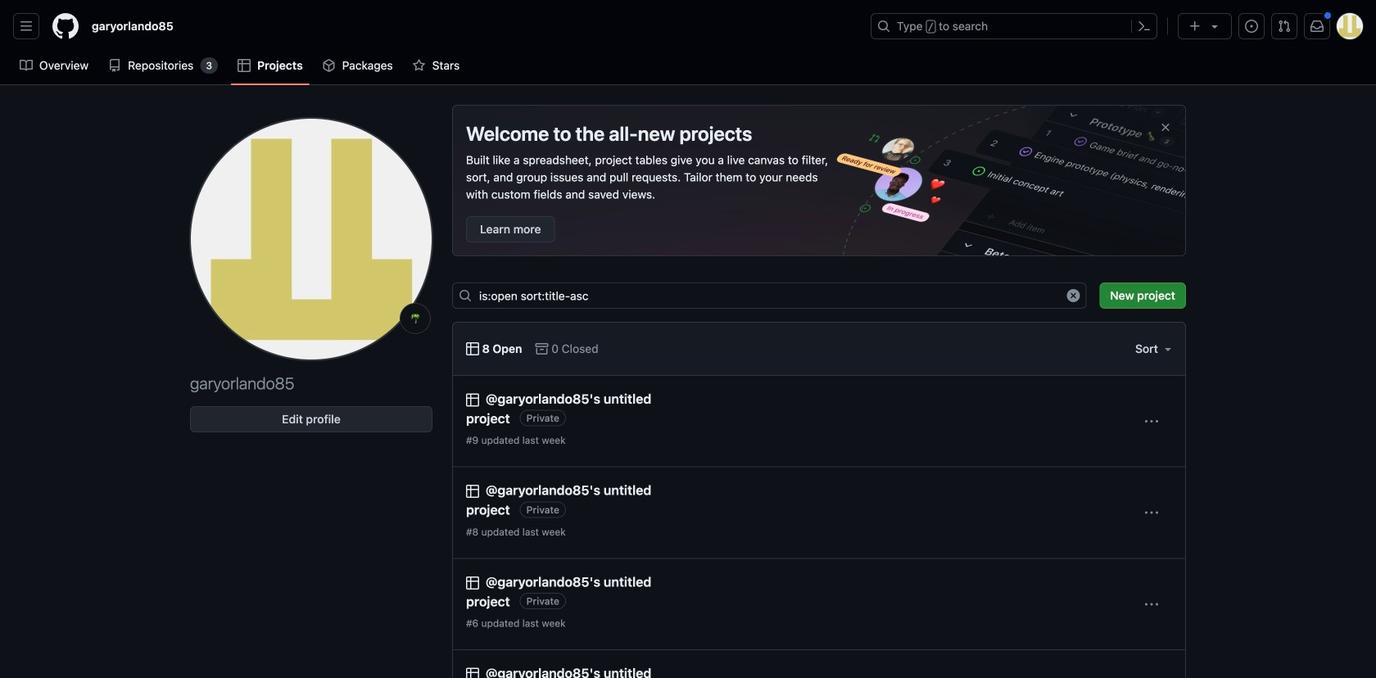 Task type: vqa. For each thing, say whether or not it's contained in the screenshot.
left sc 9kayk9 0 image
no



Task type: locate. For each thing, give the bounding box(es) containing it.
archive image
[[536, 343, 549, 356]]

close image
[[1160, 121, 1173, 134]]

2 kebab horizontal image from the top
[[1146, 507, 1159, 520]]

Search all projects text field
[[452, 283, 1087, 309]]

triangle down image
[[1209, 20, 1222, 33], [1162, 343, 1175, 356]]

1 vertical spatial kebab horizontal image
[[1146, 507, 1159, 520]]

search image
[[459, 289, 472, 302]]

0 vertical spatial triangle down image
[[1209, 20, 1222, 33]]

3 kebab horizontal image from the top
[[1146, 598, 1159, 612]]

kebab horizontal image
[[1146, 415, 1159, 428], [1146, 507, 1159, 520], [1146, 598, 1159, 612]]

change your avatar image
[[190, 118, 433, 361]]

git pull request image
[[1278, 20, 1291, 33]]

table image
[[238, 59, 251, 72], [466, 343, 479, 356], [466, 394, 479, 407], [466, 485, 479, 498], [466, 668, 479, 679]]

command palette image
[[1138, 20, 1151, 33]]

1 vertical spatial triangle down image
[[1162, 343, 1175, 356]]

2 vertical spatial kebab horizontal image
[[1146, 598, 1159, 612]]

star image
[[413, 59, 426, 72]]

1 horizontal spatial triangle down image
[[1209, 20, 1222, 33]]

homepage image
[[52, 13, 79, 39]]

repo image
[[108, 59, 121, 72]]

0 vertical spatial kebab horizontal image
[[1146, 415, 1159, 428]]

plus image
[[1189, 20, 1202, 33]]

notifications image
[[1311, 20, 1324, 33]]



Task type: describe. For each thing, give the bounding box(es) containing it.
table image
[[466, 577, 479, 590]]

package image
[[323, 59, 336, 72]]

0 horizontal spatial triangle down image
[[1162, 343, 1175, 356]]

issue opened image
[[1246, 20, 1259, 33]]

clear image
[[1067, 289, 1080, 302]]

book image
[[20, 59, 33, 72]]

1 kebab horizontal image from the top
[[1146, 415, 1159, 428]]



